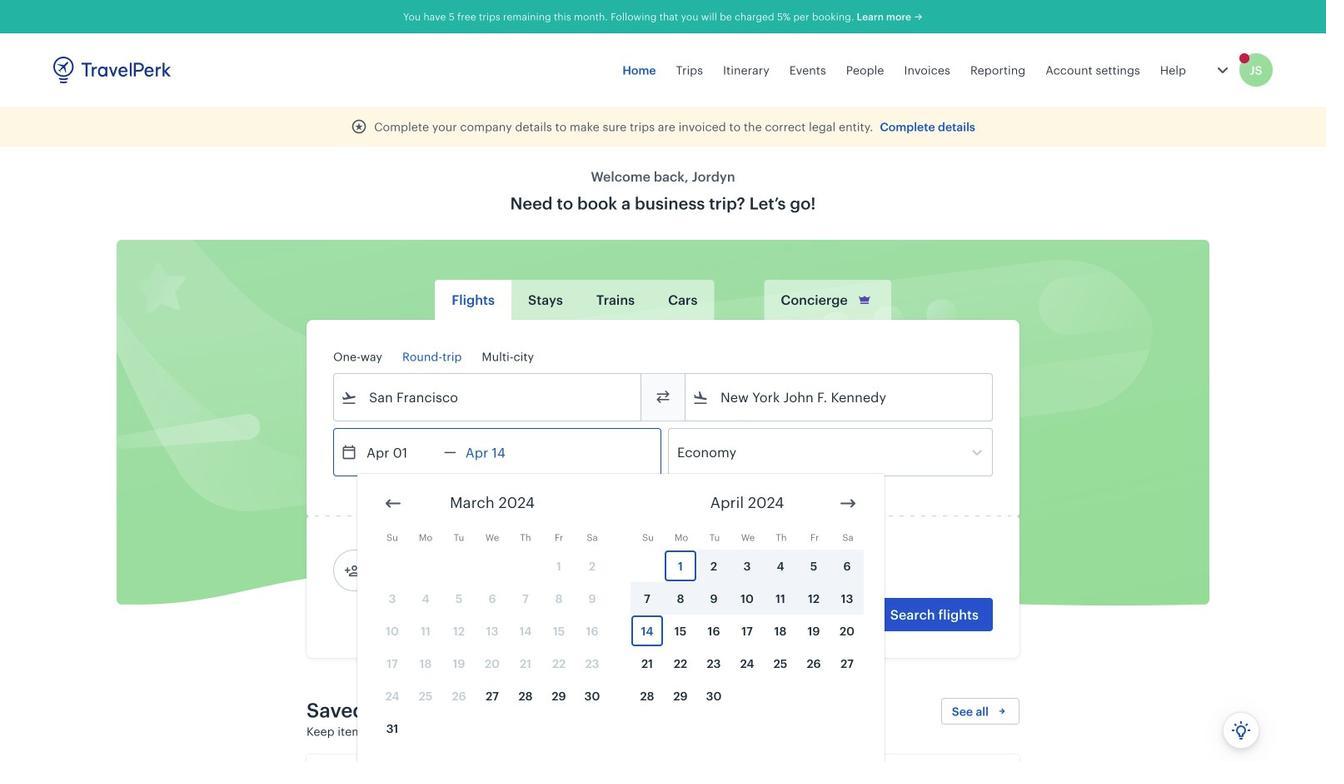 Task type: vqa. For each thing, say whether or not it's contained in the screenshot.
Move backward to switch to the previous month. icon
yes



Task type: describe. For each thing, give the bounding box(es) containing it.
Depart text field
[[357, 429, 444, 476]]

To search field
[[709, 384, 971, 411]]

move backward to switch to the previous month. image
[[383, 494, 403, 514]]

calendar application
[[357, 474, 1326, 762]]



Task type: locate. For each thing, give the bounding box(es) containing it.
Return text field
[[456, 429, 543, 476]]

move forward to switch to the next month. image
[[838, 494, 858, 514]]

From search field
[[357, 384, 619, 411]]



